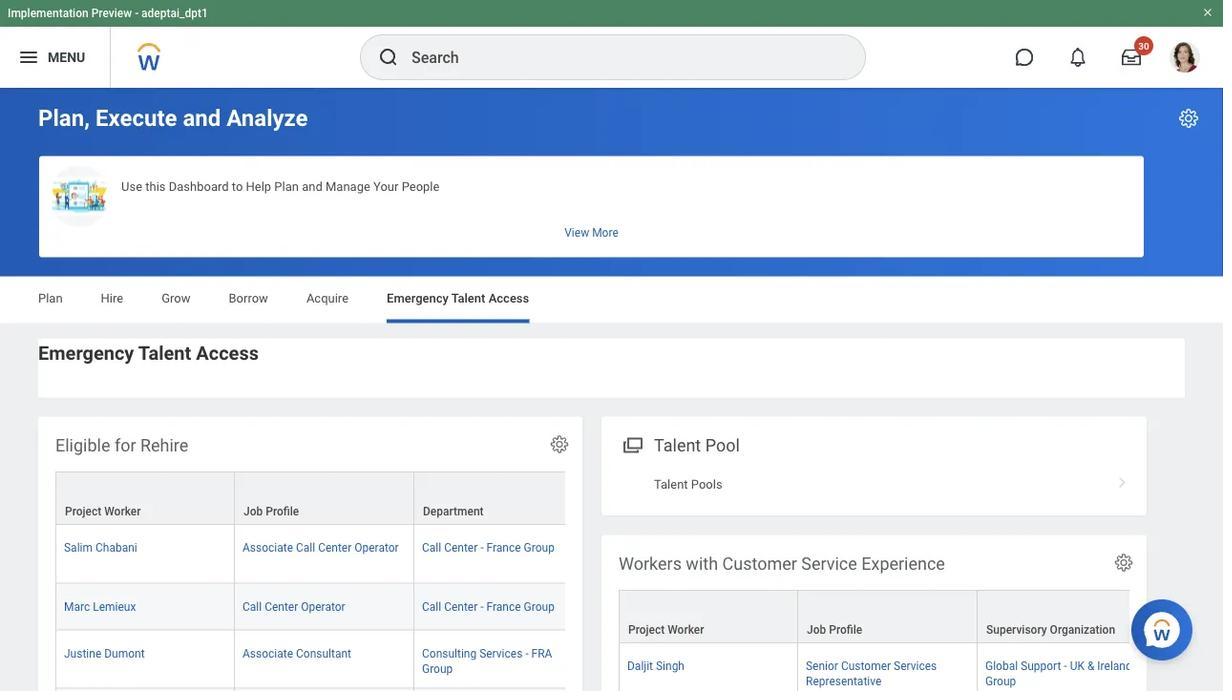 Task type: describe. For each thing, give the bounding box(es) containing it.
associate call center operator
[[243, 541, 399, 554]]

call up call center operator link
[[296, 541, 315, 554]]

3 cell from the left
[[414, 688, 594, 691]]

associate call center operator link
[[243, 537, 399, 554]]

help
[[246, 179, 271, 193]]

project worker column header for with
[[619, 590, 798, 644]]

call down department
[[422, 541, 441, 554]]

department
[[423, 505, 484, 518]]

acquire
[[306, 291, 349, 306]]

dumont
[[104, 646, 145, 660]]

eligible for rehire
[[55, 435, 188, 455]]

global support - uk & ireland group
[[985, 659, 1132, 688]]

project for workers
[[628, 623, 665, 636]]

1 vertical spatial operator
[[301, 599, 345, 613]]

job profile for rehire
[[243, 505, 299, 518]]

1 horizontal spatial emergency
[[387, 291, 449, 306]]

senior customer services representative
[[806, 659, 937, 688]]

borrow
[[229, 291, 268, 306]]

row containing daljit singh
[[619, 643, 1223, 691]]

france for call center operator
[[486, 599, 521, 613]]

representative
[[806, 675, 882, 688]]

workers
[[619, 554, 682, 574]]

plan, execute and analyze
[[38, 105, 308, 132]]

experience
[[861, 554, 945, 574]]

1 vertical spatial plan
[[38, 291, 63, 306]]

senior
[[806, 659, 838, 673]]

configure workers with customer service experience image
[[1113, 552, 1134, 573]]

notifications large image
[[1068, 48, 1087, 67]]

talent pool
[[654, 435, 740, 455]]

support
[[1021, 659, 1061, 673]]

center up call center operator link
[[318, 541, 352, 554]]

consulting services - fra group link
[[422, 642, 552, 675]]

talent pools
[[654, 477, 722, 491]]

0 horizontal spatial emergency talent access
[[38, 342, 259, 365]]

talent pools link
[[602, 465, 1147, 504]]

use
[[121, 179, 142, 193]]

salim
[[64, 541, 93, 554]]

project worker column header for for
[[55, 471, 235, 526]]

supervisory
[[986, 623, 1047, 636]]

associate for associate call center operator
[[243, 541, 293, 554]]

marc
[[64, 599, 90, 613]]

tab list inside plan, execute and analyze main content
[[19, 277, 1204, 323]]

hire
[[101, 291, 123, 306]]

project worker button for with
[[620, 591, 797, 642]]

implementation preview -   adeptai_dpt1
[[8, 7, 208, 20]]

project for eligible
[[65, 505, 101, 518]]

implementation
[[8, 7, 88, 20]]

worker for with
[[668, 623, 704, 636]]

fra
[[531, 646, 552, 660]]

1 horizontal spatial access
[[488, 291, 529, 306]]

0 horizontal spatial emergency
[[38, 342, 134, 365]]

use this dashboard to help plan and manage your people
[[121, 179, 440, 193]]

pool
[[705, 435, 740, 455]]

this
[[145, 179, 166, 193]]

eligible for rehire element
[[38, 417, 1129, 691]]

supervisory organization
[[986, 623, 1115, 636]]

consultant
[[296, 646, 351, 660]]

configure this page image
[[1177, 107, 1200, 130]]

center for call center operator link
[[265, 599, 298, 613]]

30 button
[[1110, 36, 1153, 78]]

Search Workday  search field
[[412, 36, 826, 78]]

adeptai_dpt1
[[141, 7, 208, 20]]

0 horizontal spatial access
[[196, 342, 259, 365]]

service
[[801, 554, 857, 574]]

analyze
[[227, 105, 308, 132]]

justify image
[[17, 46, 40, 69]]

workers with customer service experience element
[[602, 535, 1223, 691]]

project worker for eligible
[[65, 505, 141, 518]]

grow
[[162, 291, 190, 306]]

project worker button for for
[[56, 472, 234, 524]]

0 vertical spatial operator
[[354, 541, 399, 554]]

call center operator
[[243, 599, 345, 613]]

menu group image
[[619, 431, 644, 457]]

preview
[[91, 7, 132, 20]]

services inside consulting services - fra group
[[479, 646, 523, 660]]

manage
[[326, 179, 370, 193]]

0 horizontal spatial and
[[183, 105, 221, 132]]

menu button
[[0, 27, 110, 88]]

worker for for
[[104, 505, 141, 518]]

justine dumont
[[64, 646, 145, 660]]

call center - france group link for associate call center operator
[[422, 537, 555, 554]]

department button
[[414, 472, 593, 524]]

uk
[[1070, 659, 1085, 673]]

row containing justine dumont
[[55, 630, 1129, 688]]

center for 'call center - france group' link associated with call center operator
[[444, 599, 478, 613]]

job profile button for eligible for rehire
[[235, 472, 413, 524]]



Task type: vqa. For each thing, say whether or not it's contained in the screenshot.


Task type: locate. For each thing, give the bounding box(es) containing it.
and left 'analyze'
[[183, 105, 221, 132]]

row containing marc lemieux
[[55, 583, 1129, 630]]

1 vertical spatial worker
[[668, 623, 704, 636]]

job profile button for workers with customer service experience
[[798, 591, 977, 642]]

profile for rehire
[[266, 505, 299, 518]]

menu banner
[[0, 0, 1223, 88]]

plan
[[274, 179, 299, 193], [38, 291, 63, 306]]

job profile button down experience
[[798, 591, 977, 642]]

global support - uk & ireland group link
[[985, 656, 1132, 688]]

-
[[135, 7, 139, 20], [480, 541, 484, 554], [480, 599, 484, 613], [525, 646, 529, 660], [1064, 659, 1067, 673]]

center up consulting
[[444, 599, 478, 613]]

job for rehire
[[243, 505, 263, 518]]

salim chabani
[[64, 541, 137, 554]]

with
[[686, 554, 718, 574]]

1 vertical spatial associate
[[243, 646, 293, 660]]

1 vertical spatial job profile column header
[[798, 590, 978, 644]]

job up associate call center operator link
[[243, 505, 263, 518]]

profile inside the eligible for rehire element
[[266, 505, 299, 518]]

job profile inside workers with customer service experience element
[[807, 623, 862, 636]]

project inside workers with customer service experience element
[[628, 623, 665, 636]]

france
[[486, 541, 521, 554], [486, 599, 521, 613]]

- for senior customer services representative
[[1064, 659, 1067, 673]]

worker up the chabani
[[104, 505, 141, 518]]

customer
[[722, 554, 797, 574], [841, 659, 891, 673]]

0 horizontal spatial job profile
[[243, 505, 299, 518]]

1 vertical spatial call center - france group
[[422, 599, 555, 613]]

plan inside button
[[274, 179, 299, 193]]

1 associate from the top
[[243, 541, 293, 554]]

- inside consulting services - fra group
[[525, 646, 529, 660]]

project worker up the daljit singh link
[[628, 623, 704, 636]]

lemieux
[[93, 599, 136, 613]]

0 horizontal spatial customer
[[722, 554, 797, 574]]

customer inside the senior customer services representative
[[841, 659, 891, 673]]

and
[[183, 105, 221, 132], [302, 179, 322, 193]]

job profile up associate call center operator link
[[243, 505, 299, 518]]

rehire
[[140, 435, 188, 455]]

your
[[373, 179, 399, 193]]

group down global at the right of page
[[985, 675, 1016, 688]]

0 vertical spatial france
[[486, 541, 521, 554]]

job profile up senior
[[807, 623, 862, 636]]

0 vertical spatial plan
[[274, 179, 299, 193]]

0 horizontal spatial services
[[479, 646, 523, 660]]

group down department popup button
[[524, 541, 555, 554]]

1 horizontal spatial project
[[628, 623, 665, 636]]

1 horizontal spatial and
[[302, 179, 322, 193]]

- left fra
[[525, 646, 529, 660]]

worker up singh
[[668, 623, 704, 636]]

ireland
[[1097, 659, 1132, 673]]

1 vertical spatial project worker column header
[[619, 590, 798, 644]]

call center - france group for associate call center operator
[[422, 541, 555, 554]]

customer up representative at the bottom
[[841, 659, 891, 673]]

1 horizontal spatial job
[[807, 623, 826, 636]]

justine
[[64, 646, 101, 660]]

job profile for customer
[[807, 623, 862, 636]]

0 vertical spatial profile
[[266, 505, 299, 518]]

0 horizontal spatial project worker
[[65, 505, 141, 518]]

project worker column header down rehire
[[55, 471, 235, 526]]

call up associate consultant link
[[243, 599, 262, 613]]

1 horizontal spatial job profile button
[[798, 591, 977, 642]]

center for associate call center operator 'call center - france group' link
[[444, 541, 478, 554]]

0 horizontal spatial job
[[243, 505, 263, 518]]

france for associate call center operator
[[486, 541, 521, 554]]

- up consulting services - fra group link
[[480, 599, 484, 613]]

project worker button down with
[[620, 591, 797, 642]]

- inside 'menu' banner
[[135, 7, 139, 20]]

daljit
[[627, 659, 653, 673]]

project inside the eligible for rehire element
[[65, 505, 101, 518]]

operator
[[354, 541, 399, 554], [301, 599, 345, 613]]

configure eligible for rehire image
[[549, 434, 570, 455]]

inbox large image
[[1122, 48, 1141, 67]]

0 vertical spatial and
[[183, 105, 221, 132]]

worker
[[104, 505, 141, 518], [668, 623, 704, 636]]

0 horizontal spatial plan
[[38, 291, 63, 306]]

job profile column header inside workers with customer service experience element
[[798, 590, 978, 644]]

consulting
[[422, 646, 477, 660]]

chabani
[[95, 541, 137, 554]]

profile inside workers with customer service experience element
[[829, 623, 862, 636]]

- for call center operator
[[480, 599, 484, 613]]

call center - france group link for call center operator
[[422, 596, 555, 613]]

1 vertical spatial project worker button
[[620, 591, 797, 642]]

project worker inside the eligible for rehire element
[[65, 505, 141, 518]]

and inside use this dashboard to help plan and manage your people button
[[302, 179, 322, 193]]

2 france from the top
[[486, 599, 521, 613]]

people
[[402, 179, 440, 193]]

1 vertical spatial job
[[807, 623, 826, 636]]

1 horizontal spatial services
[[894, 659, 937, 673]]

job
[[243, 505, 263, 518], [807, 623, 826, 636]]

pools
[[691, 477, 722, 491]]

access
[[488, 291, 529, 306], [196, 342, 259, 365]]

0 horizontal spatial worker
[[104, 505, 141, 518]]

consulting services - fra group
[[422, 646, 552, 675]]

customer right with
[[722, 554, 797, 574]]

for
[[114, 435, 136, 455]]

center up associate consultant link
[[265, 599, 298, 613]]

call
[[296, 541, 315, 554], [422, 541, 441, 554], [243, 599, 262, 613], [422, 599, 441, 613]]

group up fra
[[524, 599, 555, 613]]

profile up senior
[[829, 623, 862, 636]]

supervisory organization button
[[978, 591, 1156, 642]]

services left global at the right of page
[[894, 659, 937, 673]]

0 horizontal spatial job profile button
[[235, 472, 413, 524]]

senior customer services representative link
[[806, 656, 937, 688]]

emergency
[[387, 291, 449, 306], [38, 342, 134, 365]]

associate consultant
[[243, 646, 351, 660]]

plan,
[[38, 105, 90, 132]]

project worker button down rehire
[[56, 472, 234, 524]]

project worker inside workers with customer service experience element
[[628, 623, 704, 636]]

1 vertical spatial emergency
[[38, 342, 134, 365]]

salim chabani link
[[64, 537, 137, 554]]

1 horizontal spatial customer
[[841, 659, 891, 673]]

job profile inside the eligible for rehire element
[[243, 505, 299, 518]]

row
[[55, 471, 1129, 526], [55, 525, 1129, 583], [55, 583, 1129, 630], [619, 590, 1223, 644], [55, 630, 1129, 688], [619, 643, 1223, 691], [55, 688, 1129, 691]]

0 vertical spatial emergency talent access
[[387, 291, 529, 306]]

france up consulting services - fra group link
[[486, 599, 521, 613]]

organization
[[1050, 623, 1115, 636]]

chevron right image
[[1110, 470, 1135, 489]]

1 vertical spatial and
[[302, 179, 322, 193]]

plan left hire
[[38, 291, 63, 306]]

1 vertical spatial profile
[[829, 623, 862, 636]]

0 vertical spatial project worker
[[65, 505, 141, 518]]

services inside the senior customer services representative
[[894, 659, 937, 673]]

0 horizontal spatial project worker column header
[[55, 471, 235, 526]]

project worker
[[65, 505, 141, 518], [628, 623, 704, 636]]

0 vertical spatial call center - france group
[[422, 541, 555, 554]]

call center - france group link up consulting services - fra group link
[[422, 596, 555, 613]]

search image
[[377, 46, 400, 69]]

call center - france group for call center operator
[[422, 599, 555, 613]]

job for customer
[[807, 623, 826, 636]]

plan, execute and analyze main content
[[0, 88, 1223, 691]]

project worker for workers
[[628, 623, 704, 636]]

call center - france group down department
[[422, 541, 555, 554]]

1 vertical spatial project worker
[[628, 623, 704, 636]]

&
[[1087, 659, 1095, 673]]

1 vertical spatial customer
[[841, 659, 891, 673]]

to
[[232, 179, 243, 193]]

call center - france group link
[[422, 537, 555, 554], [422, 596, 555, 613]]

worker inside the eligible for rehire element
[[104, 505, 141, 518]]

0 horizontal spatial operator
[[301, 599, 345, 613]]

job profile column header up associate call center operator link
[[235, 471, 414, 526]]

1 vertical spatial emergency talent access
[[38, 342, 259, 365]]

0 vertical spatial call center - france group link
[[422, 537, 555, 554]]

- left uk in the bottom right of the page
[[1064, 659, 1067, 673]]

1 horizontal spatial operator
[[354, 541, 399, 554]]

1 horizontal spatial worker
[[668, 623, 704, 636]]

job profile column header for eligible for rehire
[[235, 471, 414, 526]]

talent
[[451, 291, 485, 306], [138, 342, 191, 365], [654, 435, 701, 455], [654, 477, 688, 491]]

job inside workers with customer service experience element
[[807, 623, 826, 636]]

close environment banner image
[[1202, 7, 1214, 18]]

1 vertical spatial job profile
[[807, 623, 862, 636]]

group for associate consultant
[[422, 662, 453, 675]]

group for call center operator
[[524, 599, 555, 613]]

1 horizontal spatial job profile column header
[[798, 590, 978, 644]]

marc lemieux
[[64, 599, 136, 613]]

daljit singh
[[627, 659, 685, 673]]

0 horizontal spatial project worker button
[[56, 472, 234, 524]]

1 horizontal spatial project worker
[[628, 623, 704, 636]]

0 vertical spatial worker
[[104, 505, 141, 518]]

1 vertical spatial job profile button
[[798, 591, 977, 642]]

emergency down hire
[[38, 342, 134, 365]]

project worker column header inside workers with customer service experience element
[[619, 590, 798, 644]]

project up the daljit singh link
[[628, 623, 665, 636]]

group for associate call center operator
[[524, 541, 555, 554]]

2 associate from the top
[[243, 646, 293, 660]]

group inside global support - uk & ireland group
[[985, 675, 1016, 688]]

project worker button
[[56, 472, 234, 524], [620, 591, 797, 642]]

- down department
[[480, 541, 484, 554]]

0 vertical spatial access
[[488, 291, 529, 306]]

workers with customer service experience
[[619, 554, 945, 574]]

call up consulting
[[422, 599, 441, 613]]

2 call center - france group from the top
[[422, 599, 555, 613]]

emergency right acquire
[[387, 291, 449, 306]]

0 vertical spatial associate
[[243, 541, 293, 554]]

2 call center - france group link from the top
[[422, 596, 555, 613]]

call center operator link
[[243, 596, 345, 613]]

project worker column header
[[55, 471, 235, 526], [619, 590, 798, 644]]

eligible
[[55, 435, 110, 455]]

associate for associate consultant
[[243, 646, 293, 660]]

1 horizontal spatial profile
[[829, 623, 862, 636]]

1 horizontal spatial job profile
[[807, 623, 862, 636]]

0 vertical spatial job profile
[[243, 505, 299, 518]]

1 call center - france group from the top
[[422, 541, 555, 554]]

daljit singh link
[[627, 656, 685, 673]]

singh
[[656, 659, 685, 673]]

marc lemieux link
[[64, 596, 136, 613]]

profile logan mcneil image
[[1170, 42, 1200, 76]]

france down department popup button
[[486, 541, 521, 554]]

execute
[[95, 105, 177, 132]]

associate down call center operator
[[243, 646, 293, 660]]

use this dashboard to help plan and manage your people button
[[39, 156, 1144, 257]]

0 vertical spatial job
[[243, 505, 263, 518]]

services left fra
[[479, 646, 523, 660]]

1 horizontal spatial project worker button
[[620, 591, 797, 642]]

1 horizontal spatial emergency talent access
[[387, 291, 529, 306]]

call center - france group up consulting services - fra group link
[[422, 599, 555, 613]]

row containing salim chabani
[[55, 525, 1129, 583]]

job up senior
[[807, 623, 826, 636]]

0 vertical spatial job profile column header
[[235, 471, 414, 526]]

1 horizontal spatial project worker column header
[[619, 590, 798, 644]]

plan right help
[[274, 179, 299, 193]]

1 vertical spatial call center - france group link
[[422, 596, 555, 613]]

1 france from the top
[[486, 541, 521, 554]]

group down consulting
[[422, 662, 453, 675]]

project worker column header down with
[[619, 590, 798, 644]]

tab list containing plan
[[19, 277, 1204, 323]]

center down department
[[444, 541, 478, 554]]

- for associate consultant
[[525, 646, 529, 660]]

associate
[[243, 541, 293, 554], [243, 646, 293, 660]]

group inside consulting services - fra group
[[422, 662, 453, 675]]

0 vertical spatial job profile button
[[235, 472, 413, 524]]

project
[[65, 505, 101, 518], [628, 623, 665, 636]]

2 cell from the left
[[235, 688, 414, 691]]

job profile column header for workers with customer service experience
[[798, 590, 978, 644]]

services
[[479, 646, 523, 660], [894, 659, 937, 673]]

0 horizontal spatial profile
[[266, 505, 299, 518]]

profile for customer
[[829, 623, 862, 636]]

associate consultant link
[[243, 642, 351, 660]]

job profile button
[[235, 472, 413, 524], [798, 591, 977, 642]]

cell down dumont
[[55, 688, 235, 691]]

menu
[[48, 49, 85, 65]]

- right preview
[[135, 7, 139, 20]]

emergency talent access
[[387, 291, 529, 306], [38, 342, 259, 365]]

0 vertical spatial project
[[65, 505, 101, 518]]

dashboard
[[169, 179, 229, 193]]

job profile
[[243, 505, 299, 518], [807, 623, 862, 636]]

0 horizontal spatial project
[[65, 505, 101, 518]]

cell
[[55, 688, 235, 691], [235, 688, 414, 691], [414, 688, 594, 691]]

associate up call center operator link
[[243, 541, 293, 554]]

1 vertical spatial access
[[196, 342, 259, 365]]

cell down consulting services - fra group
[[414, 688, 594, 691]]

global
[[985, 659, 1018, 673]]

job profile column header inside the eligible for rehire element
[[235, 471, 414, 526]]

project worker up salim chabani link at the left of the page
[[65, 505, 141, 518]]

- inside global support - uk & ireland group
[[1064, 659, 1067, 673]]

center
[[318, 541, 352, 554], [444, 541, 478, 554], [265, 599, 298, 613], [444, 599, 478, 613]]

job profile column header
[[235, 471, 414, 526], [798, 590, 978, 644]]

- for associate call center operator
[[480, 541, 484, 554]]

1 cell from the left
[[55, 688, 235, 691]]

0 vertical spatial project worker button
[[56, 472, 234, 524]]

0 vertical spatial project worker column header
[[55, 471, 235, 526]]

job inside the eligible for rehire element
[[243, 505, 263, 518]]

job profile button up associate call center operator link
[[235, 472, 413, 524]]

1 horizontal spatial plan
[[274, 179, 299, 193]]

cell down 'consultant'
[[235, 688, 414, 691]]

job profile column header down experience
[[798, 590, 978, 644]]

0 horizontal spatial job profile column header
[[235, 471, 414, 526]]

0 vertical spatial customer
[[722, 554, 797, 574]]

tab list
[[19, 277, 1204, 323]]

project up the salim
[[65, 505, 101, 518]]

0 vertical spatial emergency
[[387, 291, 449, 306]]

30
[[1138, 40, 1149, 52]]

justine dumont link
[[64, 642, 145, 660]]

1 vertical spatial project
[[628, 623, 665, 636]]

profile up associate call center operator link
[[266, 505, 299, 518]]

1 call center - france group link from the top
[[422, 537, 555, 554]]

project worker column header inside the eligible for rehire element
[[55, 471, 235, 526]]

and left manage on the left top of page
[[302, 179, 322, 193]]

1 vertical spatial france
[[486, 599, 521, 613]]

call center - france group link down department
[[422, 537, 555, 554]]



